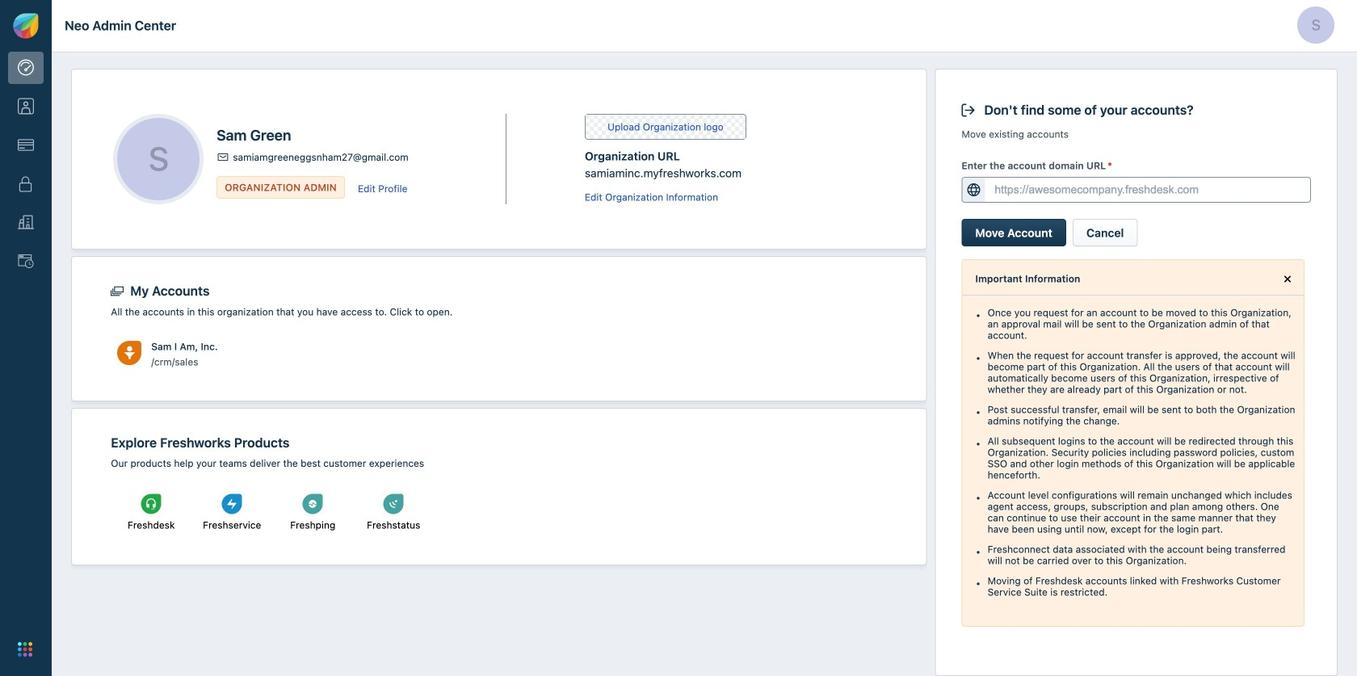 Task type: describe. For each thing, give the bounding box(es) containing it.
security image
[[18, 176, 34, 192]]

freshping image
[[303, 494, 323, 515]]

freshstatus image
[[384, 494, 404, 515]]

freshworks switcher image
[[18, 643, 32, 657]]

my subscriptions image
[[18, 137, 34, 153]]

neo admin center image
[[18, 60, 34, 76]]



Task type: locate. For each thing, give the bounding box(es) containing it.
organization image
[[18, 215, 34, 231]]

freshservice image
[[222, 494, 242, 515]]

1 vertical spatial profile picture image
[[117, 118, 200, 200]]

0 horizontal spatial profile picture image
[[117, 118, 200, 200]]

freshdesk image
[[141, 494, 161, 515]]

freshworks icon image
[[13, 13, 39, 39]]

main content
[[71, 53, 1338, 676]]

audit logs image
[[18, 254, 34, 270]]

1 horizontal spatial profile picture image
[[1298, 6, 1335, 43]]

https://awesomecompany.freshdesk.com text field
[[986, 178, 1311, 202]]

freshworks crm image
[[117, 341, 142, 366]]

profile picture image
[[1298, 6, 1335, 43], [117, 118, 200, 200]]

users image
[[18, 98, 34, 115]]

0 vertical spatial profile picture image
[[1298, 6, 1335, 43]]



Task type: vqa. For each thing, say whether or not it's contained in the screenshot.
My Subscriptions image
yes



